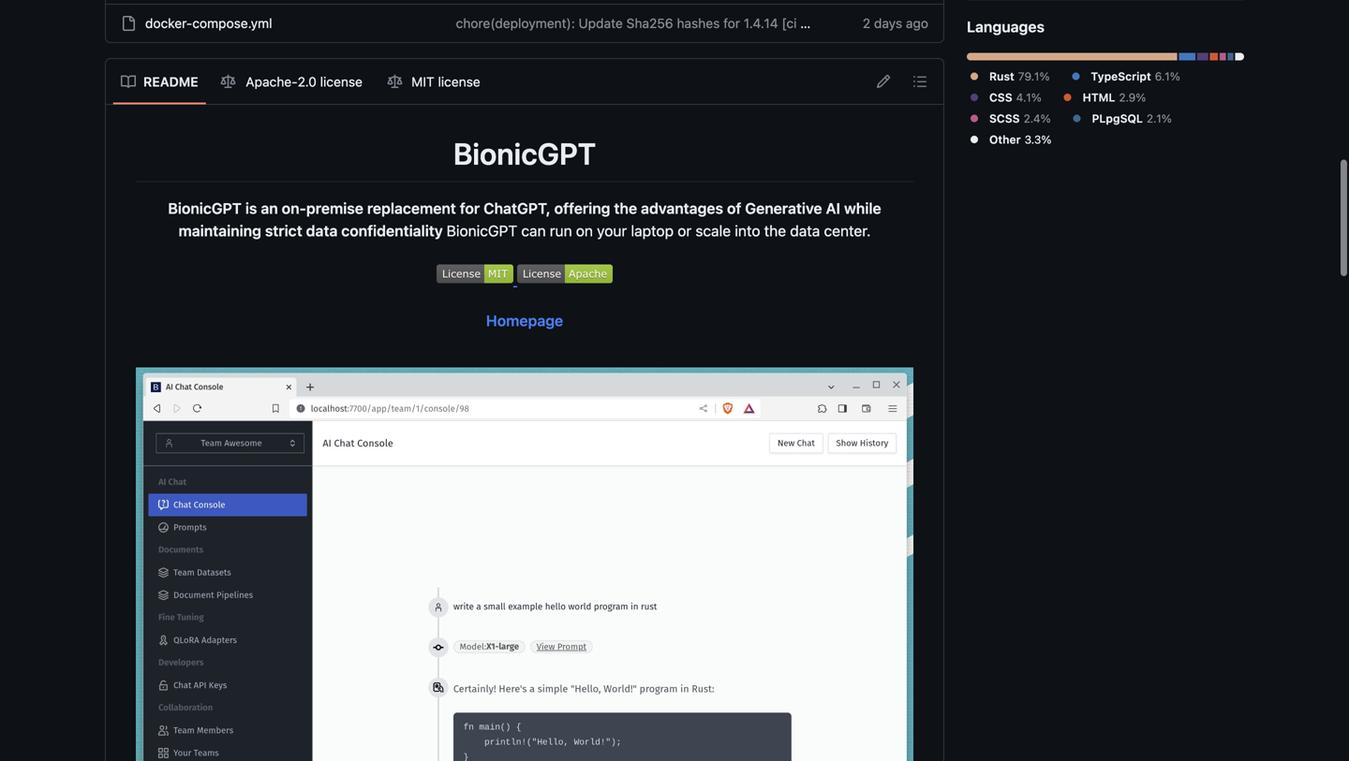 Task type: describe. For each thing, give the bounding box(es) containing it.
advantages
[[641, 200, 723, 217]]

rust 79.1 image
[[967, 53, 1178, 60]]

apache-
[[246, 74, 298, 89]]

book image
[[121, 75, 136, 89]]

alt text image
[[136, 368, 914, 762]]

into
[[735, 222, 760, 240]]

replacement
[[367, 200, 456, 217]]

the for into
[[764, 222, 786, 240]]

readme link
[[113, 67, 206, 97]]

update
[[579, 15, 623, 31]]

sha256
[[627, 15, 673, 31]]

other 3.3%
[[990, 133, 1052, 146]]

for inside bionicgpt is an on-premise replacement for chatgpt, offering the advantages of generative ai while maintaining strict data confidentiality
[[460, 200, 480, 217]]

1.4.14
[[744, 15, 778, 31]]

bionicgpt for bionicgpt can run on your laptop or scale into the data center.
[[447, 222, 518, 240]]

html 2.9%
[[1083, 91, 1146, 104]]

center.
[[824, 222, 871, 240]]

apache-2.0 license
[[246, 74, 363, 89]]

law image
[[388, 75, 403, 89]]

on
[[576, 222, 593, 240]]

3.3%
[[1025, 133, 1052, 146]]

skip]
[[801, 15, 830, 31]]

days
[[874, 15, 903, 31]]

rust 79.1%
[[990, 70, 1050, 83]]

rust
[[990, 70, 1015, 83]]

the for offering
[[614, 200, 637, 217]]

2 license image from the left
[[517, 265, 613, 284]]

html
[[1083, 91, 1116, 104]]

docker-compose.yml
[[145, 15, 272, 31]]

chore(deployment): update sha256 hashes for 1.4.14 [ci skip]
[[456, 15, 830, 31]]

bionicgpt for bionicgpt
[[453, 136, 596, 171]]

docker-compose.yml link
[[145, 15, 272, 31]]

other 3.3 image
[[1236, 53, 1244, 60]]

hashes
[[677, 15, 720, 31]]

apache-2.0 license link
[[213, 67, 373, 97]]

scss 2.4 image
[[1220, 53, 1226, 60]]

while
[[844, 200, 882, 217]]

mit
[[412, 74, 434, 89]]

2 days ago
[[863, 15, 929, 31]]

2.9%
[[1119, 91, 1146, 104]]

css 4.1 image
[[1198, 53, 1209, 60]]

plpgsql 2.1 image
[[1228, 53, 1234, 60]]

dot fill image for plpgsql
[[1070, 111, 1085, 126]]

readme
[[143, 74, 198, 89]]

bionicgpt is an on-premise replacement for chatgpt, offering the advantages of generative ai while maintaining strict data confidentiality
[[168, 200, 882, 240]]

an
[[261, 200, 278, 217]]

mit license link
[[380, 67, 489, 97]]

of
[[727, 200, 742, 217]]

law image
[[221, 75, 236, 89]]



Task type: locate. For each thing, give the bounding box(es) containing it.
bionicgpt down chatgpt, at the top left of page
[[447, 222, 518, 240]]

data
[[306, 222, 338, 240], [790, 222, 820, 240]]

0 horizontal spatial license
[[320, 74, 363, 89]]

compose.yml
[[192, 15, 272, 31]]

plpgsql
[[1092, 112, 1143, 125]]

bionicgpt up chatgpt, at the top left of page
[[453, 136, 596, 171]]

homepage
[[486, 312, 563, 330]]

ago
[[906, 15, 929, 31]]

the up your
[[614, 200, 637, 217]]

on-
[[282, 200, 306, 217]]

outline image
[[913, 74, 928, 89]]

chore(deployment): update sha256 hashes for 1.4.14 [ci skip] link
[[456, 15, 830, 31]]

2
[[863, 15, 871, 31]]

languages
[[967, 18, 1045, 36]]

0 horizontal spatial license image
[[437, 265, 513, 284]]

license image up homepage "link"
[[437, 265, 513, 284]]

typescript
[[1091, 70, 1151, 83]]

1 horizontal spatial license
[[438, 74, 480, 89]]

scale
[[696, 222, 731, 240]]

dot fill image left scss
[[967, 111, 982, 126]]

0 vertical spatial the
[[614, 200, 637, 217]]

for left chatgpt, at the top left of page
[[460, 200, 480, 217]]

typescript 6.1%
[[1091, 70, 1181, 83]]

data down generative on the top right of page
[[790, 222, 820, 240]]

other
[[990, 133, 1021, 146]]

2 license from the left
[[438, 74, 480, 89]]

scss 2.4%
[[990, 112, 1051, 125]]

html 2.9 image
[[1210, 53, 1218, 60]]

1 license from the left
[[320, 74, 363, 89]]

bionicgpt up the maintaining
[[168, 200, 242, 217]]

is
[[245, 200, 257, 217]]

license right "2.0" on the top left
[[320, 74, 363, 89]]

[ci
[[782, 15, 797, 31]]

ai
[[826, 200, 841, 217]]

1 license image from the left
[[437, 265, 513, 284]]

list containing readme
[[113, 67, 489, 97]]

dot fill image for html
[[1060, 90, 1075, 105]]

2 vertical spatial bionicgpt
[[447, 222, 518, 240]]

dot fill image down html
[[1070, 111, 1085, 126]]

2.4%
[[1024, 112, 1051, 125]]

or
[[678, 222, 692, 240]]

homepage link
[[486, 312, 563, 330]]

can
[[521, 222, 546, 240]]

0 vertical spatial for
[[724, 15, 740, 31]]

2 data from the left
[[790, 222, 820, 240]]

docker-
[[145, 15, 192, 31]]

laptop
[[631, 222, 674, 240]]

dot fill image left html
[[1060, 90, 1075, 105]]

license image
[[437, 265, 513, 284], [517, 265, 613, 284]]

1 vertical spatial the
[[764, 222, 786, 240]]

1 data from the left
[[306, 222, 338, 240]]

4.1%
[[1016, 91, 1042, 104]]

dot fill image
[[1069, 69, 1084, 84], [1060, 90, 1075, 105], [967, 111, 982, 126]]

for
[[724, 15, 740, 31], [460, 200, 480, 217]]

license right mit
[[438, 74, 480, 89]]

data inside bionicgpt is an on-premise replacement for chatgpt, offering the advantages of generative ai while maintaining strict data confidentiality
[[306, 222, 338, 240]]

1 horizontal spatial data
[[790, 222, 820, 240]]

dot fill image for rust
[[967, 69, 982, 84]]

1 vertical spatial dot fill image
[[1060, 90, 1075, 105]]

list
[[113, 67, 489, 97]]

dot fill image left other at the top right of the page
[[967, 132, 982, 147]]

dot fill image left rust
[[967, 69, 982, 84]]

license image down run
[[517, 265, 613, 284]]

license
[[320, 74, 363, 89], [438, 74, 480, 89]]

bionicgpt can run on your laptop or scale into the data center.
[[447, 222, 871, 240]]

confidentiality
[[341, 222, 443, 240]]

0 horizontal spatial data
[[306, 222, 338, 240]]

premise
[[306, 200, 364, 217]]

dot fill image left css
[[967, 90, 982, 105]]

mit license
[[412, 74, 480, 89]]

plpgsql 2.1%
[[1092, 112, 1172, 125]]

for left 1.4.14
[[724, 15, 740, 31]]

chore(deployment):
[[456, 15, 575, 31]]

bionicgpt
[[453, 136, 596, 171], [168, 200, 242, 217], [447, 222, 518, 240]]

license inside apache-2.0 license link
[[320, 74, 363, 89]]

dot fill image for typescript
[[1069, 69, 1084, 84]]

1 vertical spatial bionicgpt
[[168, 200, 242, 217]]

2 vertical spatial dot fill image
[[967, 111, 982, 126]]

0 horizontal spatial the
[[614, 200, 637, 217]]

1 horizontal spatial the
[[764, 222, 786, 240]]

dot fill image for scss
[[967, 111, 982, 126]]

license inside mit license link
[[438, 74, 480, 89]]

0 horizontal spatial for
[[460, 200, 480, 217]]

the inside bionicgpt is an on-premise replacement for chatgpt, offering the advantages of generative ai while maintaining strict data confidentiality
[[614, 200, 637, 217]]

dot fill image for css
[[967, 90, 982, 105]]

strict
[[265, 222, 302, 240]]

bionicgpt inside bionicgpt is an on-premise replacement for chatgpt, offering the advantages of generative ai while maintaining strict data confidentiality
[[168, 200, 242, 217]]

dot fill image down rust 79.1 image
[[1069, 69, 1084, 84]]

bionicgpt for bionicgpt is an on-premise replacement for chatgpt, offering the advantages of generative ai while maintaining strict data confidentiality
[[168, 200, 242, 217]]

css
[[990, 91, 1013, 104]]

the down generative on the top right of page
[[764, 222, 786, 240]]

typescript 6.1 image
[[1180, 53, 1196, 60]]

data down premise
[[306, 222, 338, 240]]

chatgpt,
[[484, 200, 551, 217]]

dot fill image for other
[[967, 132, 982, 147]]

1 horizontal spatial for
[[724, 15, 740, 31]]

0 vertical spatial bionicgpt
[[453, 136, 596, 171]]

1 horizontal spatial license image
[[517, 265, 613, 284]]

maintaining
[[179, 222, 261, 240]]

6.1%
[[1155, 70, 1181, 83]]

run
[[550, 222, 572, 240]]

your
[[597, 222, 627, 240]]

css 4.1%
[[990, 91, 1042, 104]]

0 vertical spatial dot fill image
[[1069, 69, 1084, 84]]

offering
[[554, 200, 611, 217]]

dot fill image
[[967, 69, 982, 84], [967, 90, 982, 105], [1070, 111, 1085, 126], [967, 132, 982, 147]]

79.1%
[[1018, 70, 1050, 83]]

the
[[614, 200, 637, 217], [764, 222, 786, 240]]

1 vertical spatial for
[[460, 200, 480, 217]]

2.1%
[[1147, 112, 1172, 125]]

scss
[[990, 112, 1020, 125]]

2.0
[[298, 74, 317, 89]]

generative
[[745, 200, 822, 217]]

edit file image
[[876, 74, 891, 89]]



Task type: vqa. For each thing, say whether or not it's contained in the screenshot.
skip]
yes



